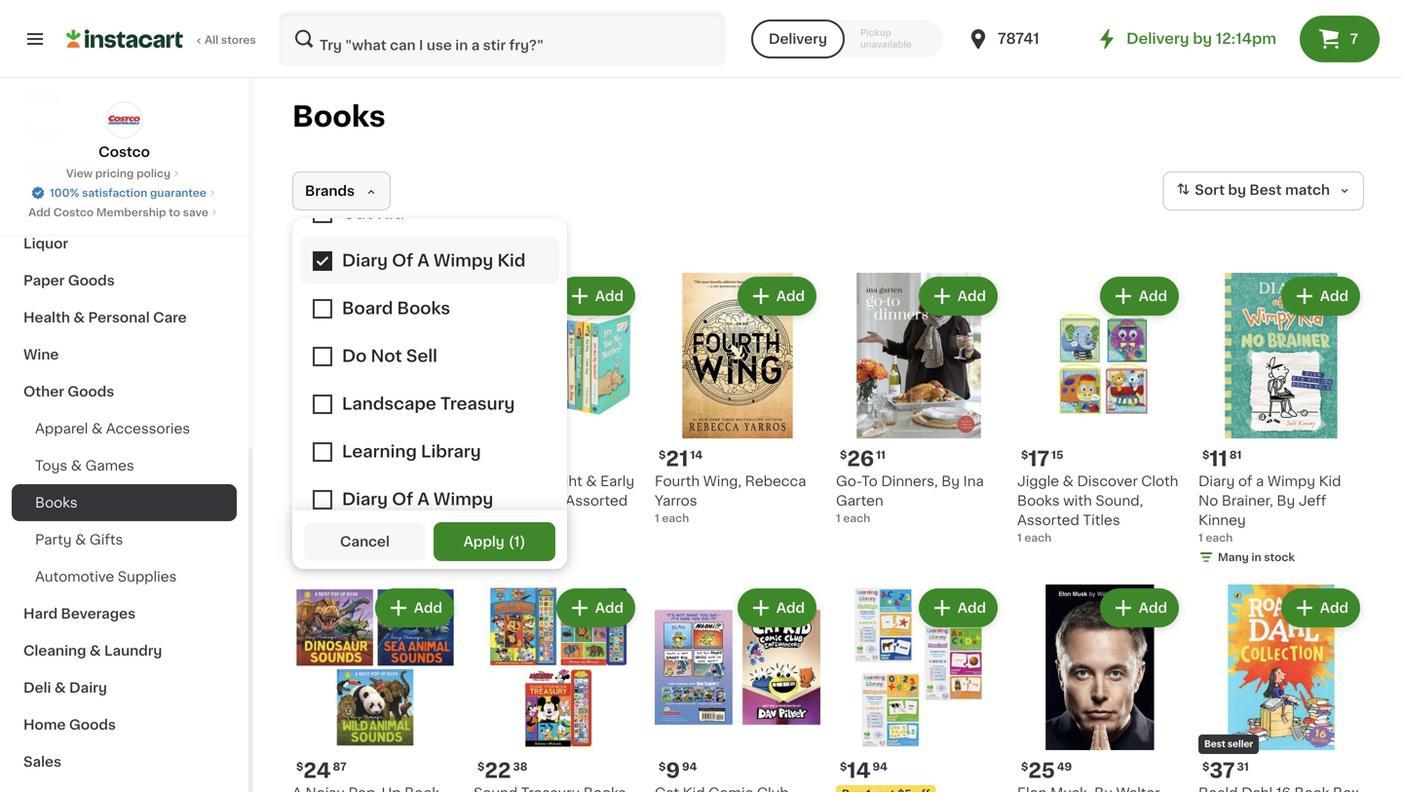 Task type: vqa. For each thing, say whether or not it's contained in the screenshot.
0.14 oz corresponding to Potato
no



Task type: locate. For each thing, give the bounding box(es) containing it.
$ for 24
[[296, 762, 303, 773]]

of up fever,
[[332, 475, 346, 488]]

1 horizontal spatial 94
[[873, 762, 888, 773]]

discover
[[1078, 475, 1138, 488]]

books up the party
[[35, 496, 78, 510]]

jeff right fever,
[[402, 494, 430, 508]]

1 down no
[[1199, 533, 1204, 543]]

94 inside $ 9 94
[[682, 762, 697, 773]]

7
[[1351, 32, 1359, 46]]

& inside 'party & gifts' link
[[75, 533, 86, 547]]

instacart logo image
[[66, 27, 183, 51]]

in
[[1252, 552, 1262, 563]]

goods up 'apparel & accessories'
[[68, 385, 114, 399]]

24
[[303, 761, 331, 781]]

11 up no
[[1210, 449, 1228, 469]]

games
[[85, 459, 134, 473]]

1 horizontal spatial 81
[[1230, 450, 1242, 461]]

books
[[292, 103, 386, 131], [1018, 494, 1060, 508], [35, 496, 78, 510]]

delivery for delivery by 12:14pm
[[1127, 32, 1190, 46]]

baby
[[23, 89, 60, 102]]

0 horizontal spatial best
[[1205, 740, 1226, 749]]

11
[[303, 449, 322, 469], [1210, 449, 1228, 469], [877, 450, 886, 461]]

jiggle & discover cloth books with sound, assorted titles 1 each
[[1018, 475, 1179, 543]]

2 of from the left
[[1239, 475, 1253, 488]]

11 right 26
[[877, 450, 886, 461]]

each up many
[[1206, 533, 1233, 543]]

1 inside go-to dinners, by ina garten 1 each
[[836, 513, 841, 524]]

product group containing 22
[[474, 585, 639, 793]]

titles
[[1083, 514, 1121, 527]]

kid inside 'diary of a wimpy kid cabin fever, by jeff kinney 1 each'
[[413, 475, 435, 488]]

add for 9
[[777, 601, 805, 615]]

a inside 'diary of a wimpy kid no brainer, by jeff kinney 1 each'
[[1257, 475, 1265, 488]]

dinners,
[[882, 475, 938, 488]]

0 vertical spatial by
[[1193, 32, 1213, 46]]

9
[[666, 761, 680, 781]]

$ 37 31
[[1203, 761, 1249, 781]]

wimpy for fever,
[[362, 475, 409, 488]]

goods for other goods
[[68, 385, 114, 399]]

kinney inside 'diary of a wimpy kid no brainer, by jeff kinney 1 each'
[[1199, 514, 1246, 527]]

kid for brainer,
[[1320, 475, 1342, 488]]

goods
[[68, 274, 115, 288], [68, 385, 114, 399], [69, 718, 116, 732]]

all
[[205, 35, 219, 45]]

$ for 26
[[840, 450, 847, 461]]

& inside deli & dairy link
[[54, 681, 66, 695]]

81 inside 11 81
[[323, 450, 336, 461]]

1 horizontal spatial jeff
[[1299, 494, 1327, 508]]

& up with in the right of the page
[[1063, 475, 1074, 488]]

2 kid from the left
[[1320, 475, 1342, 488]]

toys & games
[[35, 459, 134, 473]]

each inside 'diary of a wimpy kid no brainer, by jeff kinney 1 each'
[[1206, 533, 1233, 543]]

jeff for brainer,
[[1299, 494, 1327, 508]]

add for 14
[[958, 601, 987, 615]]

0 horizontal spatial by
[[1193, 32, 1213, 46]]

0 horizontal spatial 81
[[323, 450, 336, 461]]

1 vertical spatial costco
[[53, 207, 94, 218]]

& inside "apparel & accessories" link
[[92, 422, 103, 436]]

wimpy up the brainer,
[[1268, 475, 1316, 488]]

best left seller
[[1205, 740, 1226, 749]]

liquor
[[23, 237, 68, 251]]

& inside health & personal care "link"
[[73, 311, 85, 325]]

$
[[478, 450, 485, 461], [659, 450, 666, 461], [840, 450, 847, 461], [1022, 450, 1029, 461], [1203, 450, 1210, 461], [296, 762, 303, 773], [478, 762, 485, 773], [659, 762, 666, 773], [840, 762, 847, 773], [1022, 762, 1029, 773], [1203, 762, 1210, 773]]

wimpy up fever,
[[362, 475, 409, 488]]

1 vertical spatial goods
[[68, 385, 114, 399]]

diary
[[292, 475, 329, 488], [1199, 475, 1235, 488]]

go-to dinners, by ina garten 1 each
[[836, 475, 984, 524]]

1 down the cabin
[[292, 533, 297, 543]]

of up the brainer,
[[1239, 475, 1253, 488]]

0 horizontal spatial 94
[[682, 762, 697, 773]]

a up fever,
[[350, 475, 358, 488]]

packs,
[[518, 494, 562, 508]]

assorted for early
[[566, 494, 628, 508]]

kinney for no
[[1199, 514, 1246, 527]]

1 vertical spatial by
[[1229, 183, 1247, 197]]

0 horizontal spatial a
[[350, 475, 358, 488]]

liquor link
[[12, 225, 237, 262]]

product group
[[292, 273, 458, 546], [474, 273, 639, 546], [655, 273, 821, 526], [836, 273, 1002, 526], [1018, 273, 1183, 546], [1199, 273, 1365, 569], [292, 585, 458, 793], [474, 585, 639, 793], [655, 585, 821, 793], [836, 585, 1002, 793], [1018, 585, 1183, 793], [1199, 585, 1365, 793]]

wine
[[23, 348, 59, 362]]

ina
[[964, 475, 984, 488]]

each inside jiggle & discover cloth books with sound, assorted titles 1 each
[[1025, 533, 1052, 543]]

& left the gifts
[[75, 533, 86, 547]]

home
[[23, 718, 66, 732]]

$ for 21
[[659, 450, 666, 461]]

81
[[323, 450, 336, 461], [1230, 450, 1242, 461]]

2 wimpy from the left
[[1268, 475, 1316, 488]]

81 up the cabin
[[323, 450, 336, 461]]

costco up view pricing policy link
[[99, 145, 150, 159]]

goods for home goods
[[69, 718, 116, 732]]

add for 24
[[414, 601, 443, 615]]

each down jiggle
[[1025, 533, 1052, 543]]

& for toys & games
[[71, 459, 82, 473]]

by inside 'diary of a wimpy kid cabin fever, by jeff kinney 1 each'
[[380, 494, 399, 508]]

1 horizontal spatial diary
[[1199, 475, 1235, 488]]

by inside field
[[1229, 183, 1247, 197]]

0 vertical spatial 14
[[691, 450, 703, 461]]

beer & cider
[[23, 200, 113, 213]]

diary up the cabin
[[292, 475, 329, 488]]

delivery inside delivery by 12:14pm "link"
[[1127, 32, 1190, 46]]

of inside 'diary of a wimpy kid cabin fever, by jeff kinney 1 each'
[[332, 475, 346, 488]]

$ 24 87
[[296, 761, 347, 781]]

$ for 25
[[1022, 762, 1029, 773]]

$ inside $ 9 94
[[659, 762, 666, 773]]

product group containing 37
[[1199, 585, 1365, 793]]

1 94 from the left
[[682, 762, 697, 773]]

0 horizontal spatial kinney
[[292, 514, 340, 527]]

add button for 21
[[740, 279, 815, 314]]

best inside field
[[1250, 183, 1282, 197]]

wimpy inside 'diary of a wimpy kid no brainer, by jeff kinney 1 each'
[[1268, 475, 1316, 488]]

1 vertical spatial 14
[[847, 761, 871, 781]]

0 horizontal spatial delivery
[[769, 32, 828, 46]]

1 horizontal spatial 14
[[847, 761, 871, 781]]

$ inside $ 26 11
[[840, 450, 847, 461]]

best match
[[1250, 183, 1331, 197]]

automotive
[[35, 570, 114, 584]]

hard beverages link
[[12, 596, 237, 633]]

0 horizontal spatial 14
[[691, 450, 703, 461]]

$ inside the $ 25 49
[[1022, 762, 1029, 773]]

94 for 14
[[873, 762, 888, 773]]

cleaning & laundry
[[23, 644, 162, 658]]

by right fever,
[[380, 494, 399, 508]]

1 down garten
[[836, 513, 841, 524]]

books link
[[12, 484, 237, 522]]

1 horizontal spatial costco
[[99, 145, 150, 159]]

11 up the cabin
[[303, 449, 322, 469]]

of inside 'diary of a wimpy kid no brainer, by jeff kinney 1 each'
[[1239, 475, 1253, 488]]

1 wimpy from the left
[[362, 475, 409, 488]]

& right "toys"
[[71, 459, 82, 473]]

$ for 17
[[1022, 450, 1029, 461]]

1 vertical spatial assorted
[[1018, 514, 1080, 527]]

1 down yarros
[[655, 513, 660, 524]]

$ inside $ 17 15
[[1022, 450, 1029, 461]]

costco down 100%
[[53, 207, 94, 218]]

31
[[1238, 762, 1249, 773]]

diary of a wimpy kid no brainer, by jeff kinney 1 each
[[1199, 475, 1342, 543]]

wimpy inside 'diary of a wimpy kid cabin fever, by jeff kinney 1 each'
[[362, 475, 409, 488]]

diary of a wimpy kid cabin fever, by jeff kinney 1 each
[[292, 475, 435, 543]]

& right deli
[[54, 681, 66, 695]]

0 horizontal spatial jeff
[[402, 494, 430, 508]]

product group containing add
[[474, 273, 639, 546]]

0 vertical spatial assorted
[[566, 494, 628, 508]]

home goods link
[[12, 707, 237, 744]]

policy
[[137, 168, 171, 179]]

1 horizontal spatial delivery
[[1127, 32, 1190, 46]]

assorted inside jiggle & discover cloth books with sound, assorted titles 1 each
[[1018, 514, 1080, 527]]

2 jeff from the left
[[1299, 494, 1327, 508]]

$ 22 38
[[478, 761, 528, 781]]

product group containing 14
[[836, 585, 1002, 793]]

0 horizontal spatial wimpy
[[362, 475, 409, 488]]

21
[[666, 449, 689, 469]]

81 up the brainer,
[[1230, 450, 1242, 461]]

by right sort
[[1229, 183, 1247, 197]]

1 horizontal spatial books
[[292, 103, 386, 131]]

1 horizontal spatial a
[[1257, 475, 1265, 488]]

1 jeff from the left
[[402, 494, 430, 508]]

diary inside 'diary of a wimpy kid cabin fever, by jeff kinney 1 each'
[[292, 475, 329, 488]]

by left 12:14pm
[[1193, 32, 1213, 46]]

each down garten
[[844, 513, 871, 524]]

automotive supplies
[[35, 570, 177, 584]]

& inside beer & cider link
[[60, 200, 71, 213]]

2 81 from the left
[[1230, 450, 1242, 461]]

seller
[[1228, 740, 1254, 749]]

1 of from the left
[[332, 475, 346, 488]]

2 horizontal spatial books
[[1018, 494, 1060, 508]]

kid for fever,
[[413, 475, 435, 488]]

& right apparel
[[92, 422, 103, 436]]

2 horizontal spatial 11
[[1210, 449, 1228, 469]]

each down yarros
[[662, 513, 689, 524]]

& for health & personal care
[[73, 311, 85, 325]]

& for apparel & accessories
[[92, 422, 103, 436]]

product group containing 26
[[836, 273, 1002, 526]]

1 down jiggle
[[1018, 533, 1022, 543]]

0 vertical spatial goods
[[68, 274, 115, 288]]

1 vertical spatial best
[[1205, 740, 1226, 749]]

None search field
[[279, 12, 726, 66]]

book
[[474, 514, 509, 527]]

& inside toys & games link
[[71, 459, 82, 473]]

no
[[1199, 494, 1219, 508]]

0 horizontal spatial kid
[[413, 475, 435, 488]]

a up the brainer,
[[1257, 475, 1265, 488]]

1 kinney from the left
[[292, 514, 340, 527]]

delivery by 12:14pm link
[[1096, 27, 1277, 51]]

by left ina
[[942, 475, 960, 488]]

diary up no
[[1199, 475, 1235, 488]]

kid inside 'diary of a wimpy kid no brainer, by jeff kinney 1 each'
[[1320, 475, 1342, 488]]

each left (
[[481, 533, 508, 543]]

0 horizontal spatial diary
[[292, 475, 329, 488]]

94 inside $ 14 94
[[873, 762, 888, 773]]

& down beverages
[[90, 644, 101, 658]]

sound,
[[1096, 494, 1144, 508]]

$ for 37
[[1203, 762, 1210, 773]]

& left early
[[586, 475, 597, 488]]

party
[[35, 533, 72, 547]]

a inside 'diary of a wimpy kid cabin fever, by jeff kinney 1 each'
[[350, 475, 358, 488]]

26
[[847, 449, 875, 469]]

$ inside $ 14 94
[[840, 762, 847, 773]]

1 horizontal spatial by
[[1229, 183, 1247, 197]]

books up brands dropdown button
[[292, 103, 386, 131]]

to
[[862, 475, 878, 488]]

1 horizontal spatial kinney
[[1199, 514, 1246, 527]]

$ inside $ 21 14
[[659, 450, 666, 461]]

a
[[350, 475, 358, 488], [1257, 475, 1265, 488]]

0 horizontal spatial assorted
[[566, 494, 628, 508]]

by inside 'diary of a wimpy kid no brainer, by jeff kinney 1 each'
[[1277, 494, 1296, 508]]

2 diary from the left
[[1199, 475, 1235, 488]]

kid
[[413, 475, 435, 488], [1320, 475, 1342, 488]]

add button for 37
[[1284, 591, 1359, 626]]

& for deli & dairy
[[54, 681, 66, 695]]

stock
[[1265, 552, 1295, 563]]

$ inside $ 24 87
[[296, 762, 303, 773]]

health & personal care link
[[12, 299, 237, 336]]

1 horizontal spatial of
[[1239, 475, 1253, 488]]

assorted down early
[[566, 494, 628, 508]]

1 horizontal spatial 11
[[877, 450, 886, 461]]

78741
[[998, 32, 1040, 46]]

goods up health & personal care
[[68, 274, 115, 288]]

1 down book
[[474, 533, 478, 543]]

apply
[[464, 535, 505, 549]]

0 vertical spatial costco
[[99, 145, 150, 159]]

2 horizontal spatial by
[[1277, 494, 1296, 508]]

electronics link
[[12, 151, 237, 188]]

& right health
[[73, 311, 85, 325]]

paper goods link
[[12, 262, 237, 299]]

& inside jiggle & discover cloth books with sound, assorted titles 1 each
[[1063, 475, 1074, 488]]

kinney down no
[[1199, 514, 1246, 527]]

1 a from the left
[[350, 475, 358, 488]]

1 kid from the left
[[413, 475, 435, 488]]

0 horizontal spatial of
[[332, 475, 346, 488]]

& down 100%
[[60, 200, 71, 213]]

home goods
[[23, 718, 116, 732]]

diary inside 'diary of a wimpy kid no brainer, by jeff kinney 1 each'
[[1199, 475, 1235, 488]]

by right the brainer,
[[1277, 494, 1296, 508]]

wine link
[[12, 336, 237, 373]]

1 horizontal spatial by
[[942, 475, 960, 488]]

hard beverages
[[23, 607, 136, 621]]

best
[[1250, 183, 1282, 197], [1205, 740, 1226, 749]]

1 diary from the left
[[292, 475, 329, 488]]

)
[[520, 535, 526, 549]]

1 inside 'diary of a wimpy kid cabin fever, by jeff kinney 1 each'
[[292, 533, 297, 543]]

$ inside the $ 37 31
[[1203, 762, 1210, 773]]

$ inside the $ 11 81
[[1203, 450, 1210, 461]]

0 horizontal spatial books
[[35, 496, 78, 510]]

assorted inside dr. seuss bright & early board packs, assorted book set 1 each
[[566, 494, 628, 508]]

books down jiggle
[[1018, 494, 1060, 508]]

2 kinney from the left
[[1199, 514, 1246, 527]]

1 horizontal spatial assorted
[[1018, 514, 1080, 527]]

1 inside dr. seuss bright & early board packs, assorted book set 1 each
[[474, 533, 478, 543]]

2 a from the left
[[1257, 475, 1265, 488]]

goods for paper goods
[[68, 274, 115, 288]]

37
[[1210, 761, 1236, 781]]

by inside "link"
[[1193, 32, 1213, 46]]

$ for 11
[[1203, 450, 1210, 461]]

Search field
[[281, 14, 724, 64]]

1 horizontal spatial wimpy
[[1268, 475, 1316, 488]]

0 horizontal spatial costco
[[53, 207, 94, 218]]

goods down the dairy at the bottom left of page
[[69, 718, 116, 732]]

dr.
[[474, 475, 493, 488]]

add for 11
[[1321, 290, 1349, 303]]

0 horizontal spatial by
[[380, 494, 399, 508]]

assorted down with in the right of the page
[[1018, 514, 1080, 527]]

1 down 'set'
[[514, 535, 520, 549]]

$ inside $ 22 38
[[478, 762, 485, 773]]

best left match
[[1250, 183, 1282, 197]]

1 horizontal spatial best
[[1250, 183, 1282, 197]]

1 horizontal spatial kid
[[1320, 475, 1342, 488]]

2 94 from the left
[[873, 762, 888, 773]]

2 vertical spatial goods
[[69, 718, 116, 732]]

cancel button
[[304, 522, 426, 561]]

best for best seller
[[1205, 740, 1226, 749]]

& inside cleaning & laundry link
[[90, 644, 101, 658]]

by
[[1193, 32, 1213, 46], [1229, 183, 1247, 197]]

jeff inside 'diary of a wimpy kid cabin fever, by jeff kinney 1 each'
[[402, 494, 430, 508]]

1 81 from the left
[[323, 450, 336, 461]]

early
[[601, 475, 635, 488]]

0 vertical spatial best
[[1250, 183, 1282, 197]]

12:14pm
[[1216, 32, 1277, 46]]

delivery inside delivery button
[[769, 32, 828, 46]]

costco inside the add costco membership to save link
[[53, 207, 94, 218]]

kinney inside 'diary of a wimpy kid cabin fever, by jeff kinney 1 each'
[[292, 514, 340, 527]]

jeff inside 'diary of a wimpy kid no brainer, by jeff kinney 1 each'
[[1299, 494, 1327, 508]]

other
[[23, 385, 64, 399]]

jeff right the brainer,
[[1299, 494, 1327, 508]]

each down the cabin
[[300, 533, 327, 543]]

kinney down the cabin
[[292, 514, 340, 527]]

each inside 'diary of a wimpy kid cabin fever, by jeff kinney 1 each'
[[300, 533, 327, 543]]



Task type: describe. For each thing, give the bounding box(es) containing it.
set
[[512, 514, 535, 527]]

delivery for delivery
[[769, 32, 828, 46]]

beverages
[[61, 607, 136, 621]]

floral
[[23, 126, 62, 139]]

product group containing 25
[[1018, 585, 1183, 793]]

wimpy for brainer,
[[1268, 475, 1316, 488]]

of for fever,
[[332, 475, 346, 488]]

floral link
[[12, 114, 237, 151]]

7 button
[[1300, 16, 1380, 62]]

81 inside the $ 11 81
[[1230, 450, 1242, 461]]

by for delivery
[[1193, 32, 1213, 46]]

cancel
[[340, 535, 390, 549]]

jeff for fever,
[[402, 494, 430, 508]]

of for brainer,
[[1239, 475, 1253, 488]]

87
[[333, 762, 347, 773]]

1 inside fourth wing, rebecca yarros 1 each
[[655, 513, 660, 524]]

15
[[1052, 450, 1064, 461]]

product group containing 24
[[292, 585, 458, 793]]

other goods
[[23, 385, 114, 399]]

apparel & accessories
[[35, 422, 190, 436]]

$ 9 94
[[659, 761, 697, 781]]

diary for no
[[1199, 475, 1235, 488]]

bright
[[541, 475, 583, 488]]

$ 21 14
[[659, 449, 703, 469]]

view pricing policy
[[66, 168, 171, 179]]

beer
[[23, 200, 56, 213]]

costco link
[[99, 101, 150, 162]]

sort
[[1195, 183, 1225, 197]]

$ 26 11
[[840, 449, 886, 469]]

view
[[66, 168, 93, 179]]

deli & dairy
[[23, 681, 107, 695]]

$ 25 49
[[1022, 761, 1073, 781]]

each inside go-to dinners, by ina garten 1 each
[[844, 513, 871, 524]]

product group containing 17
[[1018, 273, 1183, 546]]

14 inside $ 21 14
[[691, 450, 703, 461]]

each inside dr. seuss bright & early board packs, assorted book set 1 each
[[481, 533, 508, 543]]

personal
[[88, 311, 150, 325]]

paper
[[23, 274, 65, 288]]

deli & dairy link
[[12, 670, 237, 707]]

jiggle
[[1018, 475, 1060, 488]]

add for 25
[[1139, 601, 1168, 615]]

match
[[1286, 183, 1331, 197]]

fever,
[[336, 494, 377, 508]]

add button for 25
[[1102, 591, 1178, 626]]

add button for 24
[[377, 591, 452, 626]]

add button for 17
[[1102, 279, 1178, 314]]

all stores
[[205, 35, 256, 45]]

11 81
[[303, 449, 336, 469]]

health & personal care
[[23, 311, 187, 325]]

$ for 14
[[840, 762, 847, 773]]

save
[[183, 207, 209, 218]]

add for 17
[[1139, 290, 1168, 303]]

add for 37
[[1321, 601, 1349, 615]]

wing,
[[704, 475, 742, 488]]

$ for 22
[[478, 762, 485, 773]]

deli
[[23, 681, 51, 695]]

costco logo image
[[106, 101, 143, 138]]

$ 11 81
[[1203, 449, 1242, 469]]

by for brainer,
[[1277, 494, 1296, 508]]

books inside jiggle & discover cloth books with sound, assorted titles 1 each
[[1018, 494, 1060, 508]]

best for best match
[[1250, 183, 1282, 197]]

cloth
[[1142, 475, 1179, 488]]

$ 17 15
[[1022, 449, 1064, 469]]

1 inside jiggle & discover cloth books with sound, assorted titles 1 each
[[1018, 533, 1022, 543]]

other goods link
[[12, 373, 237, 410]]

delivery button
[[751, 19, 845, 58]]

electronics
[[23, 163, 103, 176]]

with
[[1064, 494, 1093, 508]]

add button for 9
[[740, 591, 815, 626]]

diary for cabin
[[292, 475, 329, 488]]

cleaning
[[23, 644, 86, 658]]

add button for 22
[[558, 591, 634, 626]]

rebecca
[[745, 475, 807, 488]]

membership
[[96, 207, 166, 218]]

gifts
[[90, 533, 123, 547]]

seuss
[[496, 475, 538, 488]]

add button for 26
[[921, 279, 996, 314]]

add for 26
[[958, 290, 987, 303]]

& for beer & cider
[[60, 200, 71, 213]]

100%
[[50, 188, 79, 198]]

49
[[1058, 762, 1073, 773]]

assorted for books
[[1018, 514, 1080, 527]]

pricing
[[95, 168, 134, 179]]

apparel & accessories link
[[12, 410, 237, 447]]

product group containing 21
[[655, 273, 821, 526]]

add button for 14
[[921, 591, 996, 626]]

apparel
[[35, 422, 88, 436]]

each inside fourth wing, rebecca yarros 1 each
[[662, 513, 689, 524]]

25
[[1029, 761, 1056, 781]]

$ 14 94
[[840, 761, 888, 781]]

add costco membership to save link
[[28, 205, 220, 220]]

38
[[513, 762, 528, 773]]

many in stock
[[1219, 552, 1295, 563]]

brands button
[[292, 172, 391, 211]]

laundry
[[104, 644, 162, 658]]

by for fever,
[[380, 494, 399, 508]]

add for 81
[[414, 290, 443, 303]]

delivery by 12:14pm
[[1127, 32, 1277, 46]]

add button for 81
[[377, 279, 452, 314]]

service type group
[[751, 19, 944, 58]]

& for jiggle & discover cloth books with sound, assorted titles 1 each
[[1063, 475, 1074, 488]]

guarantee
[[150, 188, 207, 198]]

sales
[[23, 755, 61, 769]]

& inside dr. seuss bright & early board packs, assorted book set 1 each
[[586, 475, 597, 488]]

1 inside 'diary of a wimpy kid no brainer, by jeff kinney 1 each'
[[1199, 533, 1204, 543]]

health
[[23, 311, 70, 325]]

party & gifts link
[[12, 522, 237, 559]]

add costco membership to save
[[28, 207, 209, 218]]

brands
[[305, 184, 355, 198]]

a for brainer,
[[1257, 475, 1265, 488]]

0 horizontal spatial 11
[[303, 449, 322, 469]]

garten
[[836, 494, 884, 508]]

sort by
[[1195, 183, 1247, 197]]

22
[[485, 761, 511, 781]]

stores
[[221, 35, 256, 45]]

apply ( 1 )
[[464, 535, 526, 549]]

kinney for cabin
[[292, 514, 340, 527]]

by for sort
[[1229, 183, 1247, 197]]

product group containing 9
[[655, 585, 821, 793]]

$ for 9
[[659, 762, 666, 773]]

& for party & gifts
[[75, 533, 86, 547]]

& for cleaning & laundry
[[90, 644, 101, 658]]

94 for 9
[[682, 762, 697, 773]]

all stores link
[[66, 12, 257, 66]]

cider
[[74, 200, 113, 213]]

add for 22
[[595, 601, 624, 615]]

Best match Sort by field
[[1163, 172, 1365, 211]]

toys & games link
[[12, 447, 237, 484]]

by inside go-to dinners, by ina garten 1 each
[[942, 475, 960, 488]]

a for fever,
[[350, 475, 358, 488]]

78741 button
[[967, 12, 1084, 66]]

beer & cider link
[[12, 188, 237, 225]]

11 inside $ 26 11
[[877, 450, 886, 461]]

add for 21
[[777, 290, 805, 303]]

17
[[1029, 449, 1050, 469]]

sales link
[[12, 744, 237, 781]]

add button for 11
[[1284, 279, 1359, 314]]



